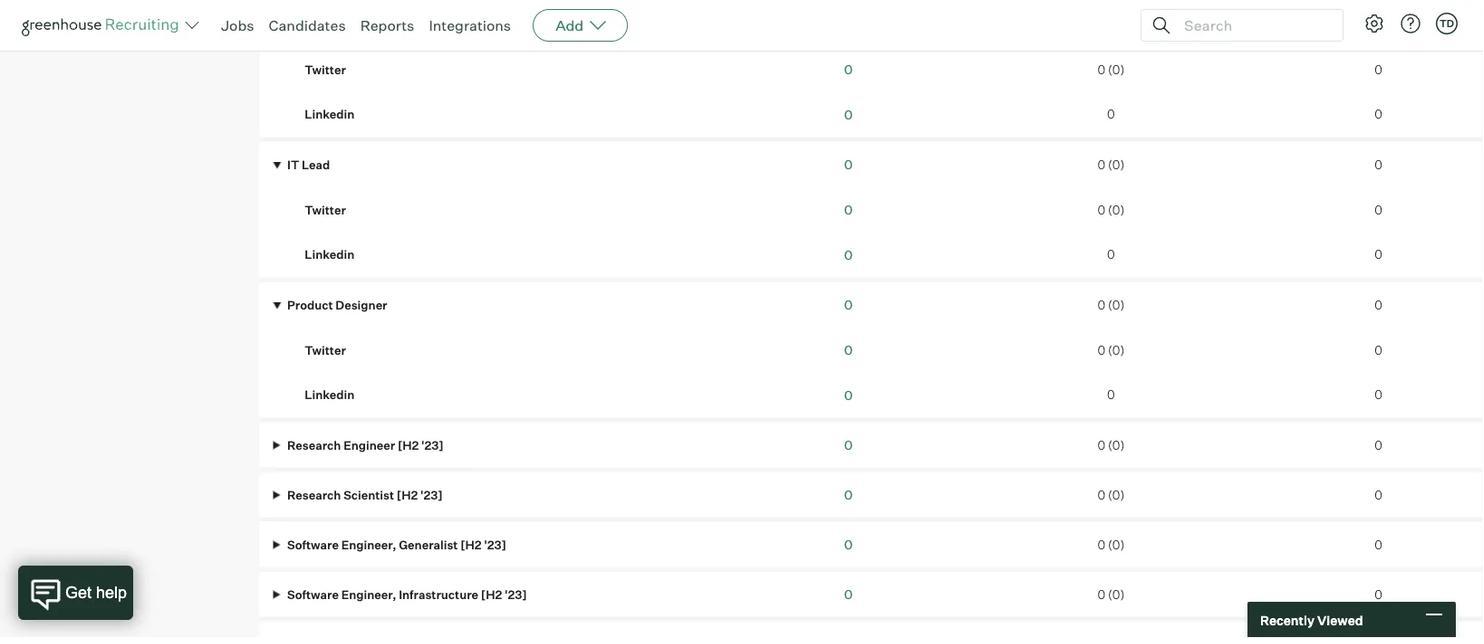 Task type: locate. For each thing, give the bounding box(es) containing it.
linkedin up research engineer [h2 '23]
[[305, 388, 355, 402]]

0 vertical spatial engineer,
[[341, 538, 396, 552]]

1 vertical spatial research
[[287, 488, 341, 502]]

linkedin up "it lead"
[[305, 107, 355, 121]]

lead right it
[[302, 158, 330, 172]]

3 0 (0) from the top
[[1098, 202, 1125, 217]]

8 0 (0) from the top
[[1098, 538, 1125, 552]]

1 0 (0) from the top
[[1098, 62, 1125, 77]]

3 twitter from the top
[[305, 343, 346, 357]]

product designer
[[285, 298, 387, 313]]

1 horizontal spatial lead
[[407, 17, 435, 32]]

7 (0) from the top
[[1108, 488, 1125, 502]]

12 0 link from the top
[[844, 587, 853, 603]]

0 0
[[844, 61, 853, 123]]

0 0 0 for product designer
[[1375, 298, 1383, 402]]

1 vertical spatial software
[[287, 588, 339, 602]]

2 vertical spatial linkedin
[[305, 388, 355, 402]]

linkedin for lead
[[305, 247, 355, 262]]

twitter for security
[[305, 62, 346, 77]]

4 (0) from the top
[[1108, 298, 1125, 313]]

scientist
[[344, 488, 394, 502]]

2 research from the top
[[287, 488, 341, 502]]

2 software from the top
[[287, 588, 339, 602]]

1 engineer, from the top
[[341, 538, 396, 552]]

3 linkedin from the top
[[305, 388, 355, 402]]

2 vertical spatial twitter
[[305, 343, 346, 357]]

0 link
[[844, 61, 853, 77], [844, 107, 853, 123], [844, 156, 853, 172], [844, 202, 853, 218], [844, 247, 853, 263], [844, 297, 853, 313], [844, 342, 853, 358], [844, 388, 853, 403], [844, 437, 853, 453], [844, 487, 853, 503], [844, 537, 853, 553], [844, 587, 853, 603]]

'23]
[[421, 438, 444, 453], [420, 488, 443, 502], [484, 538, 507, 552], [505, 588, 527, 602]]

4 0 (0) from the top
[[1098, 298, 1125, 313]]

research left engineer
[[287, 438, 341, 453]]

10 0 link from the top
[[844, 487, 853, 503]]

0 vertical spatial linkedin
[[305, 107, 355, 121]]

reports
[[360, 16, 414, 34]]

twitter for lead
[[305, 202, 346, 217]]

td
[[1440, 17, 1454, 29]]

[h2
[[398, 438, 419, 453], [397, 488, 418, 502], [460, 538, 482, 552], [481, 588, 502, 602]]

1 (0) from the top
[[1108, 62, 1125, 77]]

integrations
[[429, 16, 511, 34]]

(0)
[[1108, 62, 1125, 77], [1108, 158, 1125, 172], [1108, 202, 1125, 217], [1108, 298, 1125, 313], [1108, 343, 1125, 357], [1108, 438, 1125, 453], [1108, 488, 1125, 502], [1108, 538, 1125, 552], [1108, 588, 1125, 602]]

generalist
[[399, 538, 458, 552]]

software for software engineer, infrastructure [h2 '23]
[[287, 588, 339, 602]]

5 (0) from the top
[[1108, 343, 1125, 357]]

software engineer, generalist [h2 '23]
[[285, 538, 507, 552]]

1 0 link from the top
[[844, 61, 853, 77]]

engineer, down scientist
[[341, 538, 396, 552]]

linkedin up product designer
[[305, 247, 355, 262]]

0 vertical spatial software
[[287, 538, 339, 552]]

3 (0) from the top
[[1108, 202, 1125, 217]]

7 0 (0) from the top
[[1098, 488, 1125, 502]]

engineer,
[[341, 538, 396, 552], [341, 588, 396, 602]]

1 research from the top
[[287, 438, 341, 453]]

td button
[[1436, 13, 1458, 34]]

'23] right generalist
[[484, 538, 507, 552]]

0 vertical spatial twitter
[[305, 62, 346, 77]]

twitter down "information" at the top left of the page
[[305, 62, 346, 77]]

1 vertical spatial twitter
[[305, 202, 346, 217]]

0 0 0
[[1375, 17, 1383, 121], [844, 156, 853, 263], [1375, 158, 1383, 262], [844, 297, 853, 403], [1375, 298, 1383, 402]]

0 horizontal spatial lead
[[302, 158, 330, 172]]

0 0 0 for information security lead
[[1375, 17, 1383, 121]]

information security lead
[[285, 17, 435, 32]]

2 engineer, from the top
[[341, 588, 396, 602]]

0
[[1375, 17, 1383, 32], [844, 61, 853, 77], [1098, 62, 1106, 77], [1375, 62, 1383, 77], [844, 107, 853, 123], [1107, 107, 1115, 121], [1375, 107, 1383, 121], [844, 156, 853, 172], [1098, 158, 1106, 172], [1375, 158, 1383, 172], [844, 202, 853, 218], [1098, 202, 1106, 217], [1375, 202, 1383, 217], [844, 247, 853, 263], [1107, 247, 1115, 262], [1375, 247, 1383, 262], [844, 297, 853, 313], [1098, 298, 1106, 313], [1375, 298, 1383, 313], [844, 342, 853, 358], [1098, 343, 1106, 357], [1375, 343, 1383, 357], [844, 388, 853, 403], [1107, 388, 1115, 402], [1375, 388, 1383, 402], [844, 437, 853, 453], [1098, 438, 1106, 453], [1375, 438, 1383, 453], [844, 487, 853, 503], [1098, 488, 1106, 502], [1375, 488, 1383, 502], [844, 537, 853, 553], [1098, 538, 1106, 552], [1375, 538, 1383, 552], [844, 587, 853, 603], [1098, 588, 1106, 602], [1375, 588, 1383, 602]]

lead right security
[[407, 17, 435, 32]]

1 software from the top
[[287, 538, 339, 552]]

1 linkedin from the top
[[305, 107, 355, 121]]

1 vertical spatial linkedin
[[305, 247, 355, 262]]

0 0 0 for it lead
[[1375, 158, 1383, 262]]

research
[[287, 438, 341, 453], [287, 488, 341, 502]]

candidates link
[[269, 16, 346, 34]]

2 linkedin from the top
[[305, 247, 355, 262]]

research left scientist
[[287, 488, 341, 502]]

0 vertical spatial lead
[[407, 17, 435, 32]]

8 0 link from the top
[[844, 388, 853, 403]]

it lead
[[285, 158, 330, 172]]

security
[[357, 17, 405, 32]]

software
[[287, 538, 339, 552], [287, 588, 339, 602]]

jobs
[[221, 16, 254, 34]]

engineer, down software engineer, generalist [h2 '23]
[[341, 588, 396, 602]]

0 (0)
[[1098, 62, 1125, 77], [1098, 158, 1125, 172], [1098, 202, 1125, 217], [1098, 298, 1125, 313], [1098, 343, 1125, 357], [1098, 438, 1125, 453], [1098, 488, 1125, 502], [1098, 538, 1125, 552], [1098, 588, 1125, 602]]

twitter down "it lead"
[[305, 202, 346, 217]]

recently viewed
[[1260, 613, 1363, 629]]

3 0 link from the top
[[844, 156, 853, 172]]

reports link
[[360, 16, 414, 34]]

1 vertical spatial engineer,
[[341, 588, 396, 602]]

linkedin
[[305, 107, 355, 121], [305, 247, 355, 262], [305, 388, 355, 402]]

0 vertical spatial research
[[287, 438, 341, 453]]

integrations link
[[429, 16, 511, 34]]

2 twitter from the top
[[305, 202, 346, 217]]

twitter down product designer
[[305, 343, 346, 357]]

it
[[287, 158, 299, 172]]

lead
[[407, 17, 435, 32], [302, 158, 330, 172]]

1 twitter from the top
[[305, 62, 346, 77]]

twitter
[[305, 62, 346, 77], [305, 202, 346, 217], [305, 343, 346, 357]]



Task type: vqa. For each thing, say whether or not it's contained in the screenshot.
DESIGNER
yes



Task type: describe. For each thing, give the bounding box(es) containing it.
greenhouse recruiting image
[[22, 14, 185, 36]]

[h2 right engineer
[[398, 438, 419, 453]]

jobs link
[[221, 16, 254, 34]]

5 0 (0) from the top
[[1098, 343, 1125, 357]]

designer
[[336, 298, 387, 313]]

research engineer [h2 '23]
[[285, 438, 444, 453]]

twitter for designer
[[305, 343, 346, 357]]

'23] right engineer
[[421, 438, 444, 453]]

9 (0) from the top
[[1108, 588, 1125, 602]]

2 (0) from the top
[[1108, 158, 1125, 172]]

software engineer, infrastructure [h2 '23]
[[285, 588, 527, 602]]

1 vertical spatial lead
[[302, 158, 330, 172]]

recently
[[1260, 613, 1315, 629]]

candidates
[[269, 16, 346, 34]]

td button
[[1433, 9, 1462, 38]]

5 0 link from the top
[[844, 247, 853, 263]]

research for scientist
[[287, 488, 341, 502]]

6 (0) from the top
[[1108, 438, 1125, 453]]

[h2 right generalist
[[460, 538, 482, 552]]

[h2 right infrastructure
[[481, 588, 502, 602]]

2 0 link from the top
[[844, 107, 853, 123]]

research for engineer
[[287, 438, 341, 453]]

product
[[287, 298, 333, 313]]

configure image
[[1364, 13, 1386, 34]]

7 0 link from the top
[[844, 342, 853, 358]]

software for software engineer, generalist [h2 '23]
[[287, 538, 339, 552]]

6 0 (0) from the top
[[1098, 438, 1125, 453]]

2 0 (0) from the top
[[1098, 158, 1125, 172]]

viewed
[[1318, 613, 1363, 629]]

'23] up generalist
[[420, 488, 443, 502]]

information
[[287, 17, 354, 32]]

Search text field
[[1180, 12, 1327, 39]]

11 0 link from the top
[[844, 537, 853, 553]]

linkedin for security
[[305, 107, 355, 121]]

engineer, for generalist
[[341, 538, 396, 552]]

linkedin for designer
[[305, 388, 355, 402]]

9 0 (0) from the top
[[1098, 588, 1125, 602]]

add
[[556, 16, 584, 34]]

research scientist [h2 '23]
[[285, 488, 443, 502]]

6 0 link from the top
[[844, 297, 853, 313]]

engineer
[[344, 438, 395, 453]]

[h2 right scientist
[[397, 488, 418, 502]]

infrastructure
[[399, 588, 479, 602]]

9 0 link from the top
[[844, 437, 853, 453]]

engineer, for infrastructure
[[341, 588, 396, 602]]

add button
[[533, 9, 628, 42]]

8 (0) from the top
[[1108, 538, 1125, 552]]

4 0 link from the top
[[844, 202, 853, 218]]

'23] right infrastructure
[[505, 588, 527, 602]]



